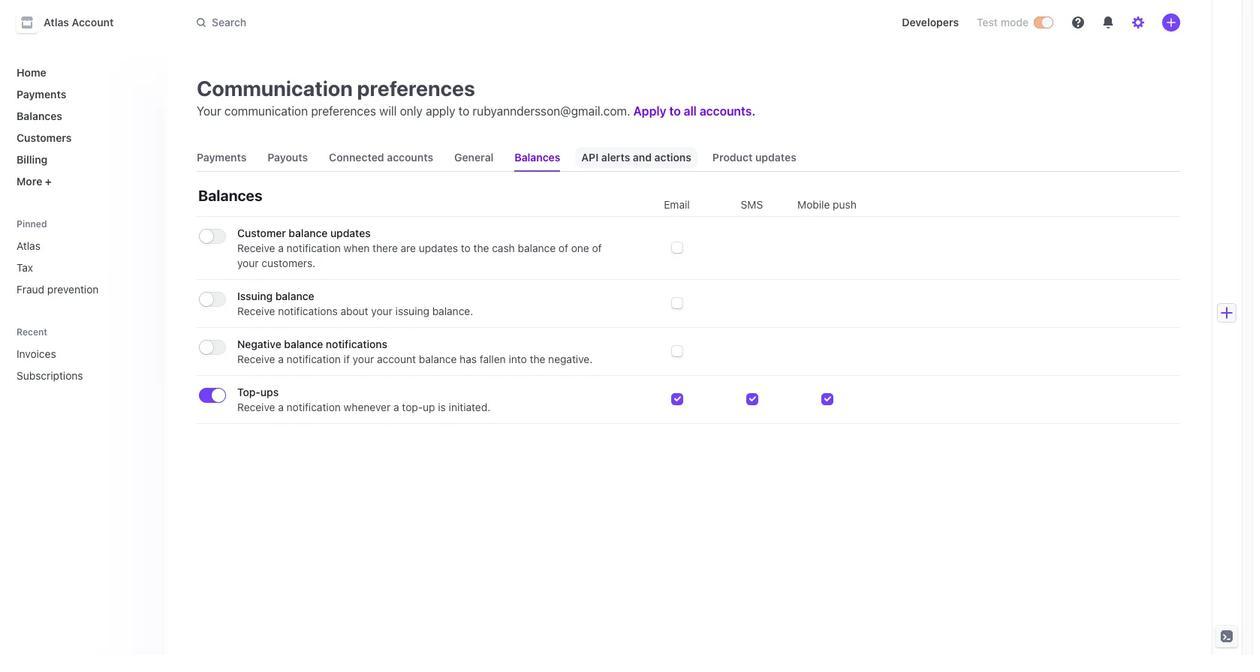 Task type: describe. For each thing, give the bounding box(es) containing it.
customer
[[237, 227, 286, 240]]

rubyanndersson@gmail.com.
[[473, 104, 631, 118]]

test mode
[[977, 16, 1029, 29]]

pin to navigation image for invoices
[[141, 348, 153, 360]]

more +
[[17, 175, 52, 188]]

product updates
[[713, 151, 797, 164]]

apply to all accounts. button
[[634, 104, 756, 118]]

1 vertical spatial payments
[[197, 151, 247, 164]]

is
[[438, 401, 446, 414]]

1 vertical spatial preferences
[[311, 104, 376, 118]]

to inside customer balance updates receive a notification when there are updates to the cash balance of one of your customers.
[[461, 242, 471, 255]]

test
[[977, 16, 998, 29]]

notifications inside issuing balance receive notifications about your issuing balance.
[[278, 305, 338, 318]]

developers link
[[896, 11, 965, 35]]

fraud prevention
[[17, 283, 99, 296]]

pin to navigation image for subscriptions
[[141, 370, 153, 382]]

balances inside core navigation links element
[[17, 110, 62, 122]]

all
[[684, 104, 697, 118]]

home link
[[11, 60, 155, 85]]

atlas account
[[44, 16, 114, 29]]

Search text field
[[188, 9, 611, 36]]

prevention
[[47, 283, 99, 296]]

notification for updates
[[287, 242, 341, 255]]

receive inside customer balance updates receive a notification when there are updates to the cash balance of one of your customers.
[[237, 242, 275, 255]]

receive inside issuing balance receive notifications about your issuing balance.
[[237, 305, 275, 318]]

only
[[400, 104, 423, 118]]

email
[[664, 198, 690, 211]]

top-
[[237, 386, 261, 399]]

balance for customer balance updates receive a notification when there are updates to the cash balance of one of your customers.
[[289, 227, 328, 240]]

cash
[[492, 242, 515, 255]]

invoices link
[[11, 342, 134, 367]]

top-
[[402, 401, 423, 414]]

account
[[377, 353, 416, 366]]

clear history image
[[141, 327, 150, 337]]

are
[[401, 242, 416, 255]]

general link
[[449, 144, 500, 171]]

if
[[344, 353, 350, 366]]

one
[[571, 242, 589, 255]]

Search search field
[[188, 9, 611, 36]]

apply
[[634, 104, 667, 118]]

when
[[344, 242, 370, 255]]

payouts
[[268, 151, 308, 164]]

home
[[17, 66, 46, 79]]

0 vertical spatial preferences
[[357, 76, 475, 101]]

pinned
[[17, 219, 47, 230]]

initiated.
[[449, 401, 491, 414]]

the inside negative balance notifications receive a notification if your account balance has fallen into the negative.
[[530, 353, 546, 366]]

fallen
[[480, 353, 506, 366]]

atlas for atlas
[[17, 240, 41, 252]]

fraud
[[17, 283, 44, 296]]

core navigation links element
[[11, 60, 155, 194]]

atlas account button
[[17, 12, 129, 33]]

mobile push
[[798, 198, 857, 211]]

billing link
[[11, 147, 155, 172]]

your inside customer balance updates receive a notification when there are updates to the cash balance of one of your customers.
[[237, 257, 259, 270]]

will
[[379, 104, 397, 118]]

connected
[[329, 151, 384, 164]]

customer balance updates receive a notification when there are updates to the cash balance of one of your customers.
[[237, 227, 602, 270]]

atlas for atlas account
[[44, 16, 69, 29]]

issuing
[[396, 305, 430, 318]]

to right apply
[[459, 104, 470, 118]]

connected accounts link
[[323, 144, 439, 171]]

negative.
[[548, 353, 593, 366]]

1 horizontal spatial payments link
[[191, 144, 253, 171]]

notifications inside negative balance notifications receive a notification if your account balance has fallen into the negative.
[[326, 338, 388, 351]]

has
[[460, 353, 477, 366]]

notifications image
[[1103, 17, 1115, 29]]

+
[[45, 175, 52, 188]]

1 vertical spatial balances link
[[509, 144, 567, 171]]

communication
[[225, 104, 308, 118]]

subscriptions
[[17, 370, 83, 382]]

receive inside negative balance notifications receive a notification if your account balance has fallen into the negative.
[[237, 353, 275, 366]]

payouts link
[[262, 144, 314, 171]]

communication preferences your communication preferences will only apply to rubyanndersson@gmail.com. apply to all accounts.
[[197, 76, 756, 118]]



Task type: locate. For each thing, give the bounding box(es) containing it.
account
[[72, 16, 114, 29]]

1 vertical spatial updates
[[330, 227, 371, 240]]

atlas inside atlas account button
[[44, 16, 69, 29]]

a down negative
[[278, 353, 284, 366]]

api
[[582, 151, 599, 164]]

1 vertical spatial atlas
[[17, 240, 41, 252]]

balance right cash
[[518, 242, 556, 255]]

notification left the if
[[287, 353, 341, 366]]

0 vertical spatial notification
[[287, 242, 341, 255]]

payments
[[17, 88, 66, 101], [197, 151, 247, 164]]

updates right product
[[756, 151, 797, 164]]

balance right negative
[[284, 338, 323, 351]]

payments down the your
[[197, 151, 247, 164]]

1 horizontal spatial of
[[592, 242, 602, 255]]

1 vertical spatial notification
[[287, 353, 341, 366]]

2 pin to navigation image from the top
[[141, 370, 153, 382]]

2 vertical spatial notification
[[287, 401, 341, 414]]

about
[[341, 305, 369, 318]]

payments link down the your
[[191, 144, 253, 171]]

1 vertical spatial pin to navigation image
[[141, 370, 153, 382]]

balance left has
[[419, 353, 457, 366]]

a
[[278, 242, 284, 255], [278, 353, 284, 366], [278, 401, 284, 414], [394, 401, 399, 414]]

2 of from the left
[[592, 242, 602, 255]]

balance for issuing balance receive notifications about your issuing balance.
[[275, 290, 314, 303]]

mobile
[[798, 198, 830, 211]]

preferences left will
[[311, 104, 376, 118]]

balance
[[289, 227, 328, 240], [518, 242, 556, 255], [275, 290, 314, 303], [284, 338, 323, 351], [419, 353, 457, 366]]

0 horizontal spatial balances
[[17, 110, 62, 122]]

top-ups receive a notification whenever a top-up is initiated.
[[237, 386, 491, 414]]

customers link
[[11, 125, 155, 150]]

a inside customer balance updates receive a notification when there are updates to the cash balance of one of your customers.
[[278, 242, 284, 255]]

a left top-
[[394, 401, 399, 414]]

balances down rubyanndersson@gmail.com.
[[515, 151, 561, 164]]

communication
[[197, 76, 353, 101]]

recent navigation links element
[[2, 320, 167, 388]]

1 vertical spatial notifications
[[326, 338, 388, 351]]

notification inside customer balance updates receive a notification when there are updates to the cash balance of one of your customers.
[[287, 242, 341, 255]]

2 notification from the top
[[287, 353, 341, 366]]

updates up "when"
[[330, 227, 371, 240]]

4 receive from the top
[[237, 401, 275, 414]]

mode
[[1001, 16, 1029, 29]]

notification up 'customers.'
[[287, 242, 341, 255]]

balances up the customer
[[198, 187, 263, 204]]

up
[[423, 401, 435, 414]]

1 horizontal spatial balances
[[198, 187, 263, 204]]

search
[[212, 16, 246, 29]]

balances up the customers
[[17, 110, 62, 122]]

1 vertical spatial payments link
[[191, 144, 253, 171]]

billing
[[17, 153, 48, 166]]

payments down home
[[17, 88, 66, 101]]

ups
[[261, 386, 279, 399]]

your down the customer
[[237, 257, 259, 270]]

payments inside core navigation links element
[[17, 88, 66, 101]]

into
[[509, 353, 527, 366]]

1 horizontal spatial the
[[530, 353, 546, 366]]

0 vertical spatial balances link
[[11, 104, 155, 128]]

receive down the customer
[[237, 242, 275, 255]]

receive down negative
[[237, 353, 275, 366]]

the right "into"
[[530, 353, 546, 366]]

1 horizontal spatial atlas
[[44, 16, 69, 29]]

api alerts and actions
[[582, 151, 692, 164]]

balances link up billing link on the left top of the page
[[11, 104, 155, 128]]

balance.
[[432, 305, 473, 318]]

subscriptions link
[[11, 364, 134, 388]]

1 horizontal spatial updates
[[419, 242, 458, 255]]

balance down 'customers.'
[[275, 290, 314, 303]]

0 vertical spatial your
[[237, 257, 259, 270]]

receive
[[237, 242, 275, 255], [237, 305, 275, 318], [237, 353, 275, 366], [237, 401, 275, 414]]

atlas link
[[11, 234, 155, 258]]

1 of from the left
[[559, 242, 569, 255]]

the left cash
[[474, 242, 489, 255]]

0 vertical spatial payments link
[[11, 82, 155, 107]]

1 receive from the top
[[237, 242, 275, 255]]

notification inside negative balance notifications receive a notification if your account balance has fallen into the negative.
[[287, 353, 341, 366]]

atlas left account
[[44, 16, 69, 29]]

tax link
[[11, 255, 155, 280]]

1 vertical spatial the
[[530, 353, 546, 366]]

notification left the whenever
[[287, 401, 341, 414]]

2 vertical spatial updates
[[419, 242, 458, 255]]

recent
[[17, 327, 47, 338]]

receive down top-
[[237, 401, 275, 414]]

1 vertical spatial balances
[[515, 151, 561, 164]]

invoices
[[17, 348, 56, 361]]

0 vertical spatial notifications
[[278, 305, 338, 318]]

alerts
[[602, 151, 630, 164]]

recent element
[[2, 342, 167, 388]]

whenever
[[344, 401, 391, 414]]

0 horizontal spatial payments link
[[11, 82, 155, 107]]

0 vertical spatial the
[[474, 242, 489, 255]]

actions
[[655, 151, 692, 164]]

1 horizontal spatial balances link
[[509, 144, 567, 171]]

payments link up "customers" link
[[11, 82, 155, 107]]

2 vertical spatial balances
[[198, 187, 263, 204]]

to
[[459, 104, 470, 118], [670, 104, 681, 118], [461, 242, 471, 255]]

customers.
[[262, 257, 316, 270]]

1 pin to navigation image from the top
[[141, 348, 153, 360]]

a down ups
[[278, 401, 284, 414]]

sms
[[741, 198, 763, 211]]

tab list containing payments
[[191, 144, 1181, 172]]

connected accounts
[[329, 151, 433, 164]]

2 horizontal spatial balances
[[515, 151, 561, 164]]

2 horizontal spatial updates
[[756, 151, 797, 164]]

0 horizontal spatial balances link
[[11, 104, 155, 128]]

tab list
[[191, 144, 1181, 172]]

0 vertical spatial payments
[[17, 88, 66, 101]]

preferences
[[357, 76, 475, 101], [311, 104, 376, 118]]

to left cash
[[461, 242, 471, 255]]

your right the if
[[353, 353, 374, 366]]

0 horizontal spatial payments
[[17, 88, 66, 101]]

3 receive from the top
[[237, 353, 275, 366]]

of right "one"
[[592, 242, 602, 255]]

negative
[[237, 338, 281, 351]]

customers
[[17, 131, 72, 144]]

of left "one"
[[559, 242, 569, 255]]

fraud prevention link
[[11, 277, 155, 302]]

accounts.
[[700, 104, 756, 118]]

negative balance notifications receive a notification if your account balance has fallen into the negative.
[[237, 338, 593, 366]]

pin to navigation image
[[141, 348, 153, 360], [141, 370, 153, 382]]

general
[[455, 151, 494, 164]]

your
[[197, 104, 221, 118]]

notifications up the if
[[326, 338, 388, 351]]

updates
[[756, 151, 797, 164], [330, 227, 371, 240], [419, 242, 458, 255]]

balance for negative balance notifications receive a notification if your account balance has fallen into the negative.
[[284, 338, 323, 351]]

tax
[[17, 261, 33, 274]]

notification
[[287, 242, 341, 255], [287, 353, 341, 366], [287, 401, 341, 414]]

of
[[559, 242, 569, 255], [592, 242, 602, 255]]

0 vertical spatial updates
[[756, 151, 797, 164]]

receive inside the "top-ups receive a notification whenever a top-up is initiated."
[[237, 401, 275, 414]]

apply
[[426, 104, 456, 118]]

pinned navigation links element
[[11, 212, 158, 302]]

updates right are
[[419, 242, 458, 255]]

help image
[[1073, 17, 1085, 29]]

api alerts and actions link
[[576, 144, 698, 171]]

pinned element
[[11, 234, 155, 302]]

receive down the issuing
[[237, 305, 275, 318]]

preferences up only
[[357, 76, 475, 101]]

1 notification from the top
[[287, 242, 341, 255]]

your inside negative balance notifications receive a notification if your account balance has fallen into the negative.
[[353, 353, 374, 366]]

balance up 'customers.'
[[289, 227, 328, 240]]

to left all
[[670, 104, 681, 118]]

notifications left about
[[278, 305, 338, 318]]

push
[[833, 198, 857, 211]]

your inside issuing balance receive notifications about your issuing balance.
[[371, 305, 393, 318]]

2 vertical spatial your
[[353, 353, 374, 366]]

balances link down rubyanndersson@gmail.com.
[[509, 144, 567, 171]]

0 horizontal spatial updates
[[330, 227, 371, 240]]

3 notification from the top
[[287, 401, 341, 414]]

the inside customer balance updates receive a notification when there are updates to the cash balance of one of your customers.
[[474, 242, 489, 255]]

payments link
[[11, 82, 155, 107], [191, 144, 253, 171]]

notification for notifications
[[287, 353, 341, 366]]

atlas inside atlas link
[[17, 240, 41, 252]]

the
[[474, 242, 489, 255], [530, 353, 546, 366]]

0 horizontal spatial atlas
[[17, 240, 41, 252]]

your right about
[[371, 305, 393, 318]]

developers
[[902, 16, 959, 29]]

settings image
[[1133, 17, 1145, 29]]

1 horizontal spatial payments
[[197, 151, 247, 164]]

0 vertical spatial pin to navigation image
[[141, 348, 153, 360]]

edit pins image
[[141, 219, 150, 228]]

product
[[713, 151, 753, 164]]

1 vertical spatial your
[[371, 305, 393, 318]]

a up 'customers.'
[[278, 242, 284, 255]]

more
[[17, 175, 42, 188]]

product updates link
[[707, 144, 803, 171]]

atlas down pinned
[[17, 240, 41, 252]]

notification inside the "top-ups receive a notification whenever a top-up is initiated."
[[287, 401, 341, 414]]

0 horizontal spatial of
[[559, 242, 569, 255]]

balance inside issuing balance receive notifications about your issuing balance.
[[275, 290, 314, 303]]

issuing
[[237, 290, 273, 303]]

0 vertical spatial balances
[[17, 110, 62, 122]]

a inside negative balance notifications receive a notification if your account balance has fallen into the negative.
[[278, 353, 284, 366]]

issuing balance receive notifications about your issuing balance.
[[237, 290, 473, 318]]

2 receive from the top
[[237, 305, 275, 318]]

0 vertical spatial atlas
[[44, 16, 69, 29]]

0 horizontal spatial the
[[474, 242, 489, 255]]

and
[[633, 151, 652, 164]]

accounts
[[387, 151, 433, 164]]

atlas
[[44, 16, 69, 29], [17, 240, 41, 252]]

there
[[373, 242, 398, 255]]



Task type: vqa. For each thing, say whether or not it's contained in the screenshot.
EDIT COLUMNS button at the top of the page
no



